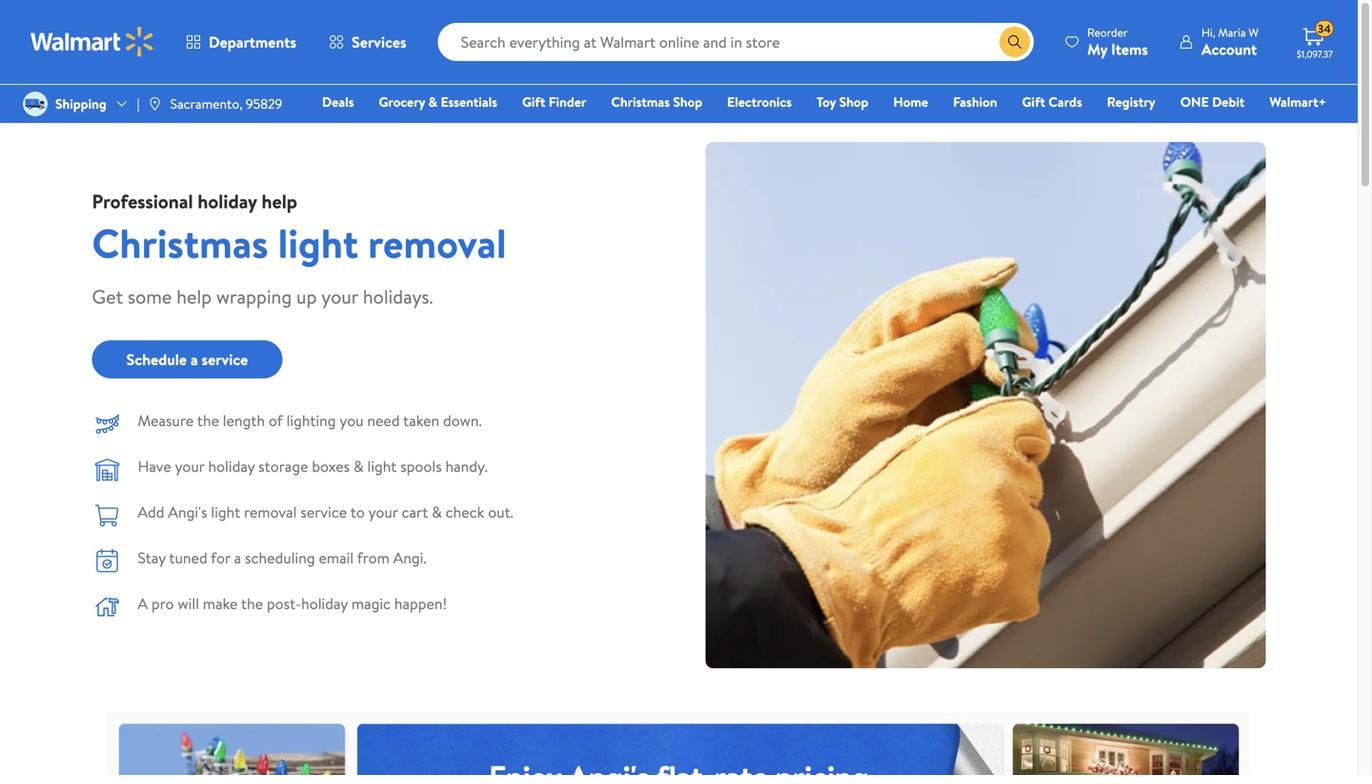 Task type: locate. For each thing, give the bounding box(es) containing it.
0 vertical spatial service
[[202, 349, 248, 370]]

christmas down professional
[[92, 215, 268, 271]]

removal up the holidays.
[[368, 215, 507, 271]]

a inside button
[[191, 349, 198, 370]]

measure the length of lighting you need taken down. image
[[92, 409, 123, 439]]

search icon image
[[1008, 34, 1023, 50]]

1 vertical spatial your
[[175, 456, 205, 477]]

2 gift from the left
[[1023, 92, 1046, 111]]

1 horizontal spatial gift
[[1023, 92, 1046, 111]]

1 horizontal spatial christmas
[[611, 92, 670, 111]]

& right 'boxes'
[[354, 456, 364, 477]]

service left to
[[301, 501, 347, 522]]

shop for christmas shop
[[673, 92, 703, 111]]

1 gift from the left
[[522, 92, 546, 111]]

2 vertical spatial light
[[211, 501, 240, 522]]

have your holiday storage boxes and light spools handy. image
[[92, 455, 123, 485]]

help inside professional holiday help christmas light removal
[[262, 188, 298, 215]]

get some help wrapping up your holidays.
[[92, 283, 433, 310]]

toy shop link
[[808, 92, 878, 112]]

of
[[269, 410, 283, 431]]

2 vertical spatial holiday
[[301, 593, 348, 614]]

1 vertical spatial a
[[234, 547, 241, 568]]

removal up "scheduling"
[[244, 501, 297, 522]]

& right the grocery at the left of the page
[[429, 92, 438, 111]]

0 horizontal spatial christmas
[[92, 215, 268, 271]]

departments
[[209, 31, 297, 52]]

1 vertical spatial service
[[301, 501, 347, 522]]

schedule a service
[[126, 349, 248, 370]]

gift left cards
[[1023, 92, 1046, 111]]

check
[[446, 501, 485, 522]]

spools
[[401, 456, 442, 477]]

shipping
[[55, 94, 107, 113]]

0 vertical spatial holiday
[[198, 188, 257, 215]]

0 horizontal spatial a
[[191, 349, 198, 370]]

gift
[[522, 92, 546, 111], [1023, 92, 1046, 111]]

service up length
[[202, 349, 248, 370]]

gift for gift cards
[[1023, 92, 1046, 111]]

removal inside professional holiday help christmas light removal
[[368, 215, 507, 271]]

shop left "electronics"
[[673, 92, 703, 111]]

removal
[[368, 215, 507, 271], [244, 501, 297, 522]]

1 vertical spatial removal
[[244, 501, 297, 522]]

1 shop from the left
[[673, 92, 703, 111]]

|
[[137, 94, 140, 113]]

0 horizontal spatial removal
[[244, 501, 297, 522]]

0 vertical spatial help
[[262, 188, 298, 215]]

services button
[[313, 19, 423, 65]]

0 vertical spatial removal
[[368, 215, 507, 271]]

1 vertical spatial help
[[177, 283, 212, 310]]

1 horizontal spatial the
[[241, 593, 263, 614]]

christmas shop
[[611, 92, 703, 111]]

a
[[138, 593, 148, 614]]

length
[[223, 410, 265, 431]]

maria
[[1219, 24, 1246, 41]]

0 horizontal spatial help
[[177, 283, 212, 310]]

light left the "spools" on the left bottom
[[367, 456, 397, 477]]

the
[[197, 410, 219, 431], [241, 593, 263, 614]]

walmart+ link
[[1262, 92, 1336, 112]]

1 horizontal spatial removal
[[368, 215, 507, 271]]

2 vertical spatial your
[[369, 501, 398, 522]]

the left length
[[197, 410, 219, 431]]

a pro will make the post-holiday magic happen! image
[[92, 592, 123, 623]]

one
[[1181, 92, 1210, 111]]

a right for at the bottom left of page
[[234, 547, 241, 568]]

christmas
[[611, 92, 670, 111], [92, 215, 268, 271]]

1 vertical spatial christmas
[[92, 215, 268, 271]]

toy
[[817, 92, 836, 111]]

2 shop from the left
[[840, 92, 869, 111]]

holiday left magic
[[301, 593, 348, 614]]

some
[[128, 283, 172, 310]]

Walmart Site-Wide search field
[[438, 23, 1034, 61]]

professional holiday help christmas light removal
[[92, 188, 507, 271]]

light right "angi's"
[[211, 501, 240, 522]]

light
[[278, 215, 359, 271], [367, 456, 397, 477], [211, 501, 240, 522]]

0 horizontal spatial gift
[[522, 92, 546, 111]]

service
[[202, 349, 248, 370], [301, 501, 347, 522]]

1 horizontal spatial your
[[322, 283, 359, 310]]

your right to
[[369, 501, 398, 522]]

the right make
[[241, 593, 263, 614]]

1 horizontal spatial shop
[[840, 92, 869, 111]]

 image
[[147, 96, 163, 112]]

christmas inside professional holiday help christmas light removal
[[92, 215, 268, 271]]

 image
[[23, 92, 48, 116]]

holiday inside professional holiday help christmas light removal
[[198, 188, 257, 215]]

pro
[[152, 593, 174, 614]]

services
[[352, 31, 407, 52]]

2 vertical spatial &
[[432, 501, 442, 522]]

gift finder
[[522, 92, 587, 111]]

1 horizontal spatial light
[[278, 215, 359, 271]]

walmart image
[[31, 27, 154, 57]]

gift left finder
[[522, 92, 546, 111]]

holiday down length
[[208, 456, 255, 477]]

angi's
[[168, 501, 207, 522]]

0 vertical spatial a
[[191, 349, 198, 370]]

christmas shop link
[[603, 92, 711, 112]]

gift cards link
[[1014, 92, 1091, 112]]

1 vertical spatial the
[[241, 593, 263, 614]]

a right schedule
[[191, 349, 198, 370]]

electronics link
[[719, 92, 801, 112]]

0 vertical spatial light
[[278, 215, 359, 271]]

sacramento,
[[170, 94, 243, 113]]

1 vertical spatial holiday
[[208, 456, 255, 477]]

holiday
[[198, 188, 257, 215], [208, 456, 255, 477], [301, 593, 348, 614]]

professional
[[92, 188, 193, 215]]

shop right toy
[[840, 92, 869, 111]]

grocery
[[379, 92, 425, 111]]

your right up
[[322, 283, 359, 310]]

sacramento, 95829
[[170, 94, 282, 113]]

holiday right professional
[[198, 188, 257, 215]]

gift cards
[[1023, 92, 1083, 111]]

95829
[[246, 94, 282, 113]]

hi, maria w account
[[1202, 24, 1259, 60]]

1 vertical spatial light
[[367, 456, 397, 477]]

deals link
[[314, 92, 363, 112]]

service inside schedule a service button
[[202, 349, 248, 370]]

0 horizontal spatial the
[[197, 410, 219, 431]]

0 horizontal spatial shop
[[673, 92, 703, 111]]

out.
[[488, 501, 514, 522]]

0 vertical spatial the
[[197, 410, 219, 431]]

christmas right finder
[[611, 92, 670, 111]]

add
[[138, 501, 164, 522]]

electronics
[[728, 92, 792, 111]]

stay tuned for a scheduling email from angi. image
[[92, 546, 123, 577]]

2 horizontal spatial light
[[367, 456, 397, 477]]

shop
[[673, 92, 703, 111], [840, 92, 869, 111]]

enjoy angi's flat-rate pricing. brighten your holidays hassle-free image
[[107, 710, 1251, 775]]

help
[[262, 188, 298, 215], [177, 283, 212, 310]]

light up up
[[278, 215, 359, 271]]

your
[[322, 283, 359, 310], [175, 456, 205, 477], [369, 501, 398, 522]]

0 horizontal spatial your
[[175, 456, 205, 477]]

& right 'cart'
[[432, 501, 442, 522]]

for
[[211, 547, 231, 568]]

scheduling
[[245, 547, 315, 568]]

gift for gift finder
[[522, 92, 546, 111]]

1 horizontal spatial help
[[262, 188, 298, 215]]

add angi's light removal service to your cart & check out.
[[138, 501, 514, 522]]

0 horizontal spatial light
[[211, 501, 240, 522]]

debit
[[1213, 92, 1245, 111]]

0 horizontal spatial service
[[202, 349, 248, 370]]

your right have
[[175, 456, 205, 477]]



Task type: describe. For each thing, give the bounding box(es) containing it.
my
[[1088, 39, 1108, 60]]

toy shop
[[817, 92, 869, 111]]

1 horizontal spatial a
[[234, 547, 241, 568]]

holidays.
[[363, 283, 433, 310]]

0 vertical spatial your
[[322, 283, 359, 310]]

wrapping
[[216, 283, 292, 310]]

you
[[340, 410, 364, 431]]

measure the length of lighting you need taken down.
[[138, 410, 482, 431]]

angi.
[[393, 547, 427, 568]]

make
[[203, 593, 238, 614]]

a pro will make the post-holiday magic happen!
[[138, 593, 447, 614]]

walmart+
[[1270, 92, 1327, 111]]

34
[[1318, 21, 1332, 37]]

reorder
[[1088, 24, 1128, 41]]

light inside professional holiday help christmas light removal
[[278, 215, 359, 271]]

get
[[92, 283, 123, 310]]

storage
[[259, 456, 308, 477]]

handy.
[[446, 456, 488, 477]]

fashion
[[954, 92, 998, 111]]

help for christmas
[[262, 188, 298, 215]]

schedule
[[126, 349, 187, 370]]

one debit link
[[1172, 92, 1254, 112]]

reorder my items
[[1088, 24, 1149, 60]]

hi,
[[1202, 24, 1216, 41]]

fashion link
[[945, 92, 1006, 112]]

account
[[1202, 39, 1258, 60]]

registry
[[1108, 92, 1156, 111]]

2 horizontal spatial your
[[369, 501, 398, 522]]

grocery & essentials link
[[370, 92, 506, 112]]

essentials
[[441, 92, 498, 111]]

finder
[[549, 92, 587, 111]]

cart
[[402, 501, 428, 522]]

home link
[[885, 92, 937, 112]]

w
[[1249, 24, 1259, 41]]

1 vertical spatial &
[[354, 456, 364, 477]]

0 vertical spatial christmas
[[611, 92, 670, 111]]

email
[[319, 547, 354, 568]]

need
[[367, 410, 400, 431]]

grocery & essentials
[[379, 92, 498, 111]]

taken
[[403, 410, 440, 431]]

magic
[[352, 593, 391, 614]]

items
[[1112, 39, 1149, 60]]

stay
[[138, 547, 166, 568]]

have your holiday storage boxes & light spools handy.
[[138, 456, 488, 477]]

registry link
[[1099, 92, 1165, 112]]

measure
[[138, 410, 194, 431]]

Search search field
[[438, 23, 1034, 61]]

1 horizontal spatial service
[[301, 501, 347, 522]]

down.
[[443, 410, 482, 431]]

tuned
[[169, 547, 208, 568]]

post-
[[267, 593, 301, 614]]

deals
[[322, 92, 354, 111]]

gift finder link
[[514, 92, 595, 112]]

from
[[357, 547, 390, 568]]

one debit
[[1181, 92, 1245, 111]]

departments button
[[170, 19, 313, 65]]

up
[[297, 283, 317, 310]]

shop for toy shop
[[840, 92, 869, 111]]

schedule a service button
[[92, 340, 283, 378]]

boxes
[[312, 456, 350, 477]]

add angi's light removal service to your cart and check out. image
[[92, 501, 123, 531]]

$1,097.37
[[1298, 48, 1334, 61]]

will
[[178, 593, 199, 614]]

stay tuned for a scheduling email from angi.
[[138, 547, 427, 568]]

lighting
[[287, 410, 336, 431]]

to
[[351, 501, 365, 522]]

help for wrapping
[[177, 283, 212, 310]]

home
[[894, 92, 929, 111]]

0 vertical spatial &
[[429, 92, 438, 111]]

cards
[[1049, 92, 1083, 111]]

happen!
[[395, 593, 447, 614]]

have
[[138, 456, 171, 477]]



Task type: vqa. For each thing, say whether or not it's contained in the screenshot.
Toy Shop link
yes



